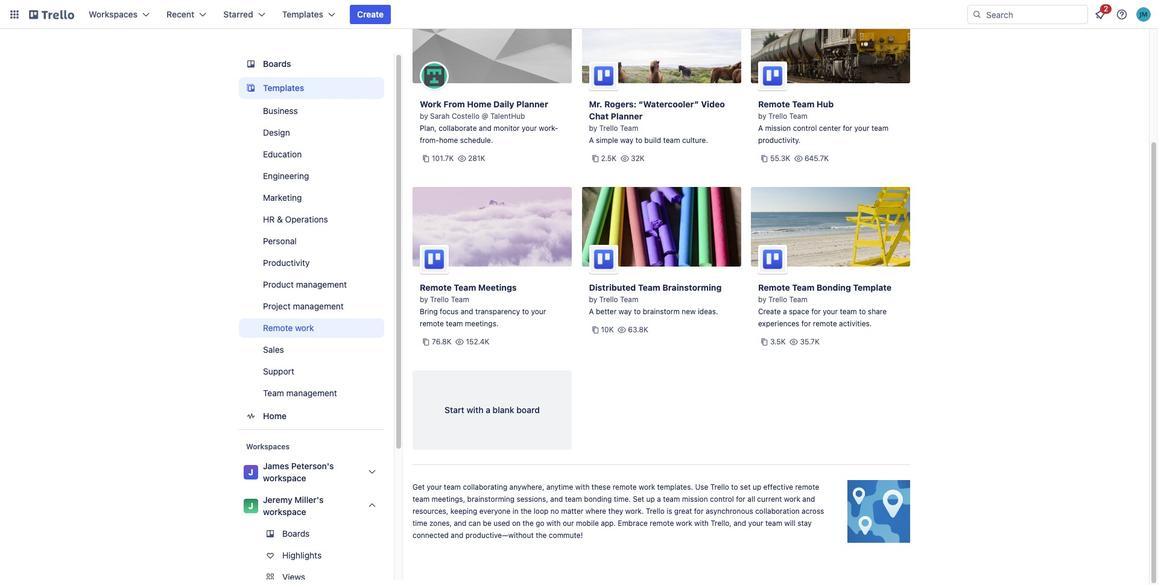 Task type: describe. For each thing, give the bounding box(es) containing it.
and down 'asynchronous'
[[734, 519, 747, 528]]

trello inside distributed team brainstorming by trello team a better way to brainstorm new ideas.
[[600, 295, 618, 304]]

monitor
[[494, 124, 520, 133]]

focus
[[440, 307, 459, 316]]

3.5k
[[771, 337, 786, 346]]

and down keeping on the bottom
[[454, 519, 467, 528]]

work.
[[626, 507, 644, 516]]

talenthub
[[491, 112, 525, 121]]

planner inside mr. rogers: "watercooler" video chat planner by trello team a simple way to build team culture.
[[611, 111, 643, 121]]

work down effective
[[785, 495, 801, 504]]

remote up the time.
[[613, 483, 637, 492]]

james
[[263, 461, 289, 471]]

1 vertical spatial up
[[647, 495, 655, 504]]

project
[[263, 301, 291, 311]]

engineering
[[263, 171, 309, 181]]

team up meetings,
[[444, 483, 461, 492]]

trello team image for distributed team brainstorming
[[589, 245, 618, 274]]

mr.
[[589, 99, 603, 109]]

remote work link
[[239, 319, 384, 338]]

sales
[[263, 345, 284, 355]]

team up matter on the bottom
[[565, 495, 582, 504]]

trello right use on the right of the page
[[711, 483, 730, 492]]

by inside remote team hub by trello team a mission control center for your team productivity.
[[759, 112, 767, 121]]

template board image
[[244, 81, 258, 95]]

way inside mr. rogers: "watercooler" video chat planner by trello team a simple way to build team culture.
[[621, 136, 634, 145]]

for right space
[[812, 307, 821, 316]]

and inside work from home daily planner by sarah costello @ talenthub plan, collaborate and monitor your work- from-home schedule.
[[479, 124, 492, 133]]

work down great
[[676, 519, 693, 528]]

ideas.
[[698, 307, 719, 316]]

work from home daily planner by sarah costello @ talenthub plan, collaborate and monitor your work- from-home schedule.
[[420, 99, 559, 145]]

design link
[[239, 123, 384, 142]]

planner inside work from home daily planner by sarah costello @ talenthub plan, collaborate and monitor your work- from-home schedule.
[[517, 99, 549, 109]]

home inside home link
[[263, 411, 287, 421]]

start
[[445, 405, 465, 415]]

a inside get your team collaborating anywhere, anytime with these remote work templates. use trello to set up effective remote team meetings, brainstorming sessions, and team bonding time. set up a team mission control for all current work and resources, keeping everyone in the loop no matter where they work. trello is great for asynchronous collaboration across time zones, and can be used on the go with our mobile app. embrace remote work with trello, and your team will stay connected and productive—without the commute!
[[657, 495, 661, 504]]

video
[[702, 99, 725, 109]]

work inside remote work link
[[295, 323, 314, 333]]

education
[[263, 149, 302, 159]]

a inside mr. rogers: "watercooler" video chat planner by trello team a simple way to build team culture.
[[589, 136, 594, 145]]

Search field
[[983, 5, 1088, 24]]

trello inside the remote team bonding template by trello team create a space for your team to share experiences for remote activities.
[[769, 295, 788, 304]]

loop
[[534, 507, 549, 516]]

remote team bonding template by trello team create a space for your team to share experiences for remote activities.
[[759, 282, 892, 328]]

home image
[[244, 409, 258, 424]]

sarah
[[430, 112, 450, 121]]

team inside the remote team bonding template by trello team create a space for your team to share experiences for remote activities.
[[841, 307, 858, 316]]

chat
[[589, 111, 609, 121]]

connected
[[413, 531, 449, 540]]

on
[[512, 519, 521, 528]]

they
[[609, 507, 624, 516]]

j for jeremy
[[249, 501, 254, 511]]

better
[[596, 307, 617, 316]]

76.8k
[[432, 337, 452, 346]]

and up across on the right bottom
[[803, 495, 816, 504]]

your inside remote team meetings by trello team bring focus and transparency to your remote team meetings.
[[531, 307, 546, 316]]

mr. rogers: "watercooler" video chat planner by trello team a simple way to build team culture.
[[589, 99, 725, 145]]

trello team image for mr.
[[589, 62, 618, 91]]

meetings.
[[465, 319, 499, 328]]

productive—without
[[466, 531, 534, 540]]

a for distributed team brainstorming
[[589, 307, 594, 316]]

team down collaboration
[[766, 519, 783, 528]]

55.3k
[[771, 154, 791, 163]]

transparency
[[476, 307, 520, 316]]

a inside the remote team bonding template by trello team create a space for your team to share experiences for remote activities.
[[783, 307, 787, 316]]

trello team image for remote team bonding template
[[759, 245, 788, 274]]

workspace for james
[[263, 473, 306, 483]]

stay
[[798, 519, 812, 528]]

remote for remote team bonding template
[[759, 282, 791, 293]]

marketing
[[263, 193, 302, 203]]

support
[[263, 366, 295, 377]]

trello inside mr. rogers: "watercooler" video chat planner by trello team a simple way to build team culture.
[[600, 124, 618, 133]]

work up set
[[639, 483, 656, 492]]

new
[[682, 307, 696, 316]]

these
[[592, 483, 611, 492]]

workspaces inside popup button
[[89, 9, 138, 19]]

remote up across on the right bottom
[[796, 483, 820, 492]]

management for product management
[[296, 279, 347, 290]]

281k
[[468, 154, 486, 163]]

by inside work from home daily planner by sarah costello @ talenthub plan, collaborate and monitor your work- from-home schedule.
[[420, 112, 428, 121]]

from
[[444, 99, 465, 109]]

sarah costello @ talenthub image
[[420, 62, 449, 91]]

home link
[[239, 406, 384, 427]]

for inside remote team hub by trello team a mission control center for your team productivity.
[[843, 124, 853, 133]]

no
[[551, 507, 559, 516]]

remote inside remote team meetings by trello team bring focus and transparency to your remote team meetings.
[[420, 319, 444, 328]]

and down zones,
[[451, 531, 464, 540]]

get your team collaborating anywhere, anytime with these remote work templates. use trello to set up effective remote team meetings, brainstorming sessions, and team bonding time. set up a team mission control for all current work and resources, keeping everyone in the loop no matter where they work. trello is great for asynchronous collaboration across time zones, and can be used on the go with our mobile app. embrace remote work with trello, and your team will stay connected and productive—without the commute!
[[413, 483, 825, 540]]

keeping
[[451, 507, 478, 516]]

1 vertical spatial templates
[[263, 83, 304, 93]]

a inside button
[[486, 405, 491, 415]]

create button
[[350, 5, 391, 24]]

product
[[263, 279, 294, 290]]

remote inside the remote team bonding template by trello team create a space for your team to share experiences for remote activities.
[[814, 319, 838, 328]]

workspaces button
[[81, 5, 157, 24]]

create inside the remote team bonding template by trello team create a space for your team to share experiences for remote activities.
[[759, 307, 781, 316]]

2.5k
[[601, 154, 617, 163]]

your inside the remote team bonding template by trello team create a space for your team to share experiences for remote activities.
[[823, 307, 839, 316]]

set
[[633, 495, 645, 504]]

remote for remote team meetings
[[420, 282, 452, 293]]

use
[[696, 483, 709, 492]]

1 vertical spatial the
[[523, 519, 534, 528]]

hr & operations
[[263, 214, 328, 225]]

trello inside remote team hub by trello team a mission control center for your team productivity.
[[769, 112, 788, 121]]

starred button
[[216, 5, 273, 24]]

be
[[483, 519, 492, 528]]

simple
[[596, 136, 619, 145]]

meetings
[[479, 282, 517, 293]]

remote down project
[[263, 323, 293, 333]]

design
[[263, 127, 290, 138]]

views link
[[239, 568, 397, 585]]

mobile
[[576, 519, 599, 528]]

starred
[[224, 9, 253, 19]]

highlights
[[282, 550, 322, 561]]

your right get
[[427, 483, 442, 492]]

your inside remote team hub by trello team a mission control center for your team productivity.
[[855, 124, 870, 133]]

meetings,
[[432, 495, 465, 504]]

everyone
[[480, 507, 511, 516]]

2 vertical spatial the
[[536, 531, 547, 540]]

team management link
[[239, 384, 384, 403]]

with down no
[[547, 519, 561, 528]]

team inside remote team meetings by trello team bring focus and transparency to your remote team meetings.
[[446, 319, 463, 328]]

distributed team brainstorming by trello team a better way to brainstorm new ideas.
[[589, 282, 722, 316]]

152.4k
[[466, 337, 490, 346]]

645.7k
[[805, 154, 829, 163]]

trello team image for remote
[[420, 245, 449, 274]]

anytime
[[547, 483, 574, 492]]

by inside distributed team brainstorming by trello team a better way to brainstorm new ideas.
[[589, 295, 598, 304]]

share
[[868, 307, 887, 316]]

remote team hub by trello team a mission control center for your team productivity.
[[759, 99, 889, 145]]

control inside get your team collaborating anywhere, anytime with these remote work templates. use trello to set up effective remote team meetings, brainstorming sessions, and team bonding time. set up a team mission control for all current work and resources, keeping everyone in the loop no matter where they work. trello is great for asynchronous collaboration across time zones, and can be used on the go with our mobile app. embrace remote work with trello, and your team will stay connected and productive—without the commute!
[[710, 495, 734, 504]]

will
[[785, 519, 796, 528]]

boards link for views
[[239, 525, 384, 544]]

matter
[[561, 507, 584, 516]]

to inside distributed team brainstorming by trello team a better way to brainstorm new ideas.
[[634, 307, 641, 316]]

way inside distributed team brainstorming by trello team a better way to brainstorm new ideas.
[[619, 307, 632, 316]]

with left these
[[576, 483, 590, 492]]

get
[[413, 483, 425, 492]]

support link
[[239, 362, 384, 381]]

sessions,
[[517, 495, 549, 504]]

bonding
[[817, 282, 852, 293]]

and up no
[[551, 495, 563, 504]]

template
[[854, 282, 892, 293]]

primary element
[[0, 0, 1159, 29]]



Task type: locate. For each thing, give the bounding box(es) containing it.
brainstorming
[[468, 495, 515, 504]]

a left blank
[[486, 405, 491, 415]]

management for project management
[[293, 301, 344, 311]]

boards link up templates link
[[239, 53, 384, 75]]

mission inside get your team collaborating anywhere, anytime with these remote work templates. use trello to set up effective remote team meetings, brainstorming sessions, and team bonding time. set up a team mission control for all current work and resources, keeping everyone in the loop no matter where they work. trello is great for asynchronous collaboration across time zones, and can be used on the go with our mobile app. embrace remote work with trello, and your team will stay connected and productive—without the commute!
[[683, 495, 708, 504]]

planner down rogers:
[[611, 111, 643, 121]]

0 vertical spatial templates
[[282, 9, 324, 19]]

2 horizontal spatial a
[[783, 307, 787, 316]]

productivity link
[[239, 254, 384, 273]]

workspaces
[[89, 9, 138, 19], [246, 442, 290, 451]]

remote down is
[[650, 519, 674, 528]]

0 vertical spatial a
[[759, 124, 764, 133]]

management inside the team management link
[[286, 388, 337, 398]]

remote team meetings by trello team bring focus and transparency to your remote team meetings.
[[420, 282, 546, 328]]

remote up the bring
[[420, 282, 452, 293]]

trello up the better
[[600, 295, 618, 304]]

0 vertical spatial planner
[[517, 99, 549, 109]]

remote inside remote team hub by trello team a mission control center for your team productivity.
[[759, 99, 791, 109]]

home
[[439, 136, 458, 145]]

hr & operations link
[[239, 210, 384, 229]]

1 vertical spatial workspaces
[[246, 442, 290, 451]]

j left jeremy
[[249, 501, 254, 511]]

2 workspace from the top
[[263, 507, 306, 517]]

to inside mr. rogers: "watercooler" video chat planner by trello team a simple way to build team culture.
[[636, 136, 643, 145]]

space
[[789, 307, 810, 316]]

1 vertical spatial mission
[[683, 495, 708, 504]]

0 vertical spatial up
[[753, 483, 762, 492]]

open information menu image
[[1117, 8, 1129, 21]]

boards link up highlights "link"
[[239, 525, 384, 544]]

0 vertical spatial create
[[357, 9, 384, 19]]

daily
[[494, 99, 515, 109]]

management
[[296, 279, 347, 290], [293, 301, 344, 311], [286, 388, 337, 398]]

a up productivity.
[[759, 124, 764, 133]]

and down @
[[479, 124, 492, 133]]

0 vertical spatial boards
[[263, 59, 291, 69]]

0 vertical spatial a
[[783, 307, 787, 316]]

0 vertical spatial workspace
[[263, 473, 306, 483]]

workspace down jeremy
[[263, 507, 306, 517]]

our
[[563, 519, 574, 528]]

peterson's
[[291, 461, 334, 471]]

1 vertical spatial j
[[249, 501, 254, 511]]

go
[[536, 519, 545, 528]]

2 boards link from the top
[[239, 525, 384, 544]]

trello inside remote team meetings by trello team bring focus and transparency to your remote team meetings.
[[430, 295, 449, 304]]

by inside mr. rogers: "watercooler" video chat planner by trello team a simple way to build team culture.
[[589, 124, 598, 133]]

remote down the bring
[[420, 319, 444, 328]]

center
[[820, 124, 841, 133]]

1 vertical spatial workspace
[[263, 507, 306, 517]]

activities.
[[840, 319, 872, 328]]

j
[[249, 467, 254, 477], [249, 501, 254, 511]]

team inside remote team hub by trello team a mission control center for your team productivity.
[[872, 124, 889, 133]]

trello left is
[[646, 507, 665, 516]]

boards right "board" icon
[[263, 59, 291, 69]]

boards link
[[239, 53, 384, 75], [239, 525, 384, 544]]

workspace inside 'jeremy miller's workspace'
[[263, 507, 306, 517]]

the right on
[[523, 519, 534, 528]]

your left work-
[[522, 124, 537, 133]]

a up experiences
[[783, 307, 787, 316]]

1 horizontal spatial home
[[467, 99, 492, 109]]

remote work
[[263, 323, 314, 333]]

education link
[[239, 145, 384, 164]]

101.7k
[[432, 154, 454, 163]]

commute!
[[549, 531, 583, 540]]

for
[[843, 124, 853, 133], [812, 307, 821, 316], [802, 319, 812, 328], [736, 495, 746, 504], [695, 507, 704, 516]]

a down "templates."
[[657, 495, 661, 504]]

board
[[517, 405, 540, 415]]

0 vertical spatial workspaces
[[89, 9, 138, 19]]

management down product management link
[[293, 301, 344, 311]]

your down all in the bottom right of the page
[[749, 519, 764, 528]]

2 notifications image
[[1094, 7, 1108, 22]]

operations
[[285, 214, 328, 225]]

create inside button
[[357, 9, 384, 19]]

a left the better
[[589, 307, 594, 316]]

team right center
[[872, 124, 889, 133]]

across
[[802, 507, 825, 516]]

team up activities.
[[841, 307, 858, 316]]

management down the support link
[[286, 388, 337, 398]]

0 vertical spatial boards link
[[239, 53, 384, 75]]

the
[[521, 507, 532, 516], [523, 519, 534, 528], [536, 531, 547, 540]]

0 horizontal spatial a
[[486, 405, 491, 415]]

can
[[469, 519, 481, 528]]

by inside the remote team bonding template by trello team create a space for your team to share experiences for remote activities.
[[759, 295, 767, 304]]

1 horizontal spatial trello team image
[[589, 62, 618, 91]]

team
[[793, 99, 815, 109], [790, 112, 808, 121], [621, 124, 639, 133], [454, 282, 476, 293], [638, 282, 661, 293], [793, 282, 815, 293], [451, 295, 470, 304], [621, 295, 639, 304], [790, 295, 808, 304], [263, 388, 284, 398]]

1 horizontal spatial up
[[753, 483, 762, 492]]

0 vertical spatial the
[[521, 507, 532, 516]]

a left simple
[[589, 136, 594, 145]]

your down bonding
[[823, 307, 839, 316]]

0 horizontal spatial up
[[647, 495, 655, 504]]

remote inside remote team meetings by trello team bring focus and transparency to your remote team meetings.
[[420, 282, 452, 293]]

0 horizontal spatial workspaces
[[89, 9, 138, 19]]

1 boards link from the top
[[239, 53, 384, 75]]

your inside work from home daily planner by sarah costello @ talenthub plan, collaborate and monitor your work- from-home schedule.
[[522, 124, 537, 133]]

1 workspace from the top
[[263, 473, 306, 483]]

templates right starred dropdown button
[[282, 9, 324, 19]]

trello team image up mr.
[[589, 62, 618, 91]]

a inside remote team hub by trello team a mission control center for your team productivity.
[[759, 124, 764, 133]]

templates inside dropdown button
[[282, 9, 324, 19]]

a for remote team hub
[[759, 124, 764, 133]]

1 vertical spatial boards
[[282, 529, 310, 539]]

trello up focus
[[430, 295, 449, 304]]

team down get
[[413, 495, 430, 504]]

0 horizontal spatial create
[[357, 9, 384, 19]]

0 vertical spatial home
[[467, 99, 492, 109]]

boards
[[263, 59, 291, 69], [282, 529, 310, 539]]

your right center
[[855, 124, 870, 133]]

mission inside remote team hub by trello team a mission control center for your team productivity.
[[766, 124, 792, 133]]

product management
[[263, 279, 347, 290]]

and right focus
[[461, 307, 474, 316]]

trello team image
[[589, 62, 618, 91], [420, 245, 449, 274]]

by up productivity.
[[759, 112, 767, 121]]

1 horizontal spatial control
[[794, 124, 818, 133]]

remote
[[759, 99, 791, 109], [420, 282, 452, 293], [759, 282, 791, 293], [263, 323, 293, 333]]

1 horizontal spatial mission
[[766, 124, 792, 133]]

remote up 35.7k
[[814, 319, 838, 328]]

your right the transparency
[[531, 307, 546, 316]]

project management
[[263, 301, 344, 311]]

trello,
[[711, 519, 732, 528]]

the right the in
[[521, 507, 532, 516]]

trello up simple
[[600, 124, 618, 133]]

0 horizontal spatial planner
[[517, 99, 549, 109]]

forward image
[[382, 570, 397, 585]]

35.7k
[[801, 337, 820, 346]]

jeremy miller's workspace
[[263, 495, 324, 517]]

1 vertical spatial management
[[293, 301, 344, 311]]

workspace
[[263, 473, 306, 483], [263, 507, 306, 517]]

management down productivity link on the top of the page
[[296, 279, 347, 290]]

for right great
[[695, 507, 704, 516]]

for down space
[[802, 319, 812, 328]]

to up 63.8k
[[634, 307, 641, 316]]

by up the better
[[589, 295, 598, 304]]

distributed
[[589, 282, 636, 293]]

"watercooler"
[[639, 99, 699, 109]]

j for james
[[249, 467, 254, 477]]

@
[[482, 112, 489, 121]]

1 vertical spatial a
[[589, 136, 594, 145]]

home up @
[[467, 99, 492, 109]]

2 vertical spatial management
[[286, 388, 337, 398]]

back to home image
[[29, 5, 74, 24]]

with right the start
[[467, 405, 484, 415]]

way right simple
[[621, 136, 634, 145]]

brainstorming
[[663, 282, 722, 293]]

app.
[[601, 519, 616, 528]]

home right home 'icon'
[[263, 411, 287, 421]]

to inside get your team collaborating anywhere, anytime with these remote work templates. use trello to set up effective remote team meetings, brainstorming sessions, and team bonding time. set up a team mission control for all current work and resources, keeping everyone in the loop no matter where they work. trello is great for asynchronous collaboration across time zones, and can be used on the go with our mobile app. embrace remote work with trello, and your team will stay connected and productive—without the commute!
[[732, 483, 739, 492]]

asynchronous
[[706, 507, 754, 516]]

remote up productivity.
[[759, 99, 791, 109]]

0 horizontal spatial mission
[[683, 495, 708, 504]]

workspace inside james peterson's workspace
[[263, 473, 306, 483]]

a inside distributed team brainstorming by trello team a better way to brainstorm new ideas.
[[589, 307, 594, 316]]

marketing link
[[239, 188, 384, 208]]

by up experiences
[[759, 295, 767, 304]]

start with a blank board
[[445, 405, 540, 415]]

mission up productivity.
[[766, 124, 792, 133]]

work
[[295, 323, 314, 333], [639, 483, 656, 492], [785, 495, 801, 504], [676, 519, 693, 528]]

10k
[[601, 325, 614, 334]]

1 vertical spatial boards link
[[239, 525, 384, 544]]

a
[[759, 124, 764, 133], [589, 136, 594, 145], [589, 307, 594, 316]]

boards up "highlights"
[[282, 529, 310, 539]]

start with a blank board button
[[413, 371, 572, 450]]

trello team image up the bring
[[420, 245, 449, 274]]

way right the better
[[619, 307, 632, 316]]

your
[[522, 124, 537, 133], [855, 124, 870, 133], [531, 307, 546, 316], [823, 307, 839, 316], [427, 483, 442, 492], [749, 519, 764, 528]]

to left set
[[732, 483, 739, 492]]

63.8k
[[629, 325, 649, 334]]

1 vertical spatial planner
[[611, 111, 643, 121]]

1 vertical spatial home
[[263, 411, 287, 421]]

templates
[[282, 9, 324, 19], [263, 83, 304, 93]]

control inside remote team hub by trello team a mission control center for your team productivity.
[[794, 124, 818, 133]]

work down "project management"
[[295, 323, 314, 333]]

boards link for home
[[239, 53, 384, 75]]

by up the bring
[[420, 295, 428, 304]]

remote up space
[[759, 282, 791, 293]]

personal link
[[239, 232, 384, 251]]

by down chat
[[589, 124, 598, 133]]

jeremy miller (jeremymiller198) image
[[1137, 7, 1152, 22]]

sales link
[[239, 340, 384, 360]]

1 vertical spatial create
[[759, 307, 781, 316]]

to right the transparency
[[523, 307, 529, 316]]

and inside remote team meetings by trello team bring focus and transparency to your remote team meetings.
[[461, 307, 474, 316]]

0 horizontal spatial trello team image
[[420, 245, 449, 274]]

highlights link
[[239, 546, 384, 566]]

trello team image
[[759, 62, 788, 91], [589, 245, 618, 274], [759, 245, 788, 274]]

0 vertical spatial mission
[[766, 124, 792, 133]]

embrace
[[618, 519, 648, 528]]

to inside remote team meetings by trello team bring focus and transparency to your remote team meetings.
[[523, 307, 529, 316]]

&
[[277, 214, 283, 225]]

team inside mr. rogers: "watercooler" video chat planner by trello team a simple way to build team culture.
[[621, 124, 639, 133]]

remote work icon image
[[833, 480, 911, 543]]

2 vertical spatial a
[[589, 307, 594, 316]]

1 horizontal spatial planner
[[611, 111, 643, 121]]

trello up productivity.
[[769, 112, 788, 121]]

workspace for jeremy
[[263, 507, 306, 517]]

collaborating
[[463, 483, 508, 492]]

and
[[479, 124, 492, 133], [461, 307, 474, 316], [551, 495, 563, 504], [803, 495, 816, 504], [454, 519, 467, 528], [734, 519, 747, 528], [451, 531, 464, 540]]

1 vertical spatial a
[[486, 405, 491, 415]]

recent button
[[159, 5, 214, 24]]

remote inside the remote team bonding template by trello team create a space for your team to share experiences for remote activities.
[[759, 282, 791, 293]]

the down go on the left of page
[[536, 531, 547, 540]]

boards for home
[[263, 59, 291, 69]]

templates up business
[[263, 83, 304, 93]]

culture.
[[683, 136, 709, 145]]

build
[[645, 136, 662, 145]]

miller's
[[295, 495, 324, 505]]

planner up 'talenthub'
[[517, 99, 549, 109]]

remote
[[420, 319, 444, 328], [814, 319, 838, 328], [613, 483, 637, 492], [796, 483, 820, 492], [650, 519, 674, 528]]

james peterson's workspace
[[263, 461, 334, 483]]

team inside mr. rogers: "watercooler" video chat planner by trello team a simple way to build team culture.
[[664, 136, 681, 145]]

is
[[667, 507, 673, 516]]

project management link
[[239, 297, 384, 316]]

effective
[[764, 483, 794, 492]]

by up plan, at the top left
[[420, 112, 428, 121]]

bonding
[[584, 495, 612, 504]]

templates link
[[239, 77, 384, 99]]

used
[[494, 519, 510, 528]]

for left all in the bottom right of the page
[[736, 495, 746, 504]]

control left center
[[794, 124, 818, 133]]

by inside remote team meetings by trello team bring focus and transparency to your remote team meetings.
[[420, 295, 428, 304]]

trello up experiences
[[769, 295, 788, 304]]

up
[[753, 483, 762, 492], [647, 495, 655, 504]]

1 vertical spatial trello team image
[[420, 245, 449, 274]]

0 horizontal spatial home
[[263, 411, 287, 421]]

1 horizontal spatial a
[[657, 495, 661, 504]]

to inside the remote team bonding template by trello team create a space for your team to share experiences for remote activities.
[[860, 307, 866, 316]]

views
[[282, 572, 305, 582]]

boards for views
[[282, 529, 310, 539]]

with left the trello,
[[695, 519, 709, 528]]

0 vertical spatial way
[[621, 136, 634, 145]]

1 vertical spatial way
[[619, 307, 632, 316]]

time
[[413, 519, 428, 528]]

schedule.
[[460, 136, 493, 145]]

where
[[586, 507, 607, 516]]

control up 'asynchronous'
[[710, 495, 734, 504]]

1 horizontal spatial workspaces
[[246, 442, 290, 451]]

2 j from the top
[[249, 501, 254, 511]]

0 horizontal spatial control
[[710, 495, 734, 504]]

search image
[[973, 10, 983, 19]]

management inside project management link
[[293, 301, 344, 311]]

mission down use on the right of the page
[[683, 495, 708, 504]]

with inside button
[[467, 405, 484, 415]]

management for team management
[[286, 388, 337, 398]]

for right center
[[843, 124, 853, 133]]

to left the build
[[636, 136, 643, 145]]

1 vertical spatial control
[[710, 495, 734, 504]]

1 horizontal spatial create
[[759, 307, 781, 316]]

work
[[420, 99, 442, 109]]

to up activities.
[[860, 307, 866, 316]]

0 vertical spatial j
[[249, 467, 254, 477]]

0 vertical spatial trello team image
[[589, 62, 618, 91]]

team right the build
[[664, 136, 681, 145]]

team up is
[[663, 495, 681, 504]]

management inside product management link
[[296, 279, 347, 290]]

0 vertical spatial management
[[296, 279, 347, 290]]

home inside work from home daily planner by sarah costello @ talenthub plan, collaborate and monitor your work- from-home schedule.
[[467, 99, 492, 109]]

team down focus
[[446, 319, 463, 328]]

remote for remote team hub
[[759, 99, 791, 109]]

trello team image for remote team hub
[[759, 62, 788, 91]]

0 vertical spatial control
[[794, 124, 818, 133]]

j left james in the left of the page
[[249, 467, 254, 477]]

1 j from the top
[[249, 467, 254, 477]]

board image
[[244, 57, 258, 71]]

workspace down james in the left of the page
[[263, 473, 306, 483]]

from-
[[420, 136, 439, 145]]

productivity.
[[759, 136, 801, 145]]

2 vertical spatial a
[[657, 495, 661, 504]]

all
[[748, 495, 756, 504]]



Task type: vqa. For each thing, say whether or not it's contained in the screenshot.
Clear
no



